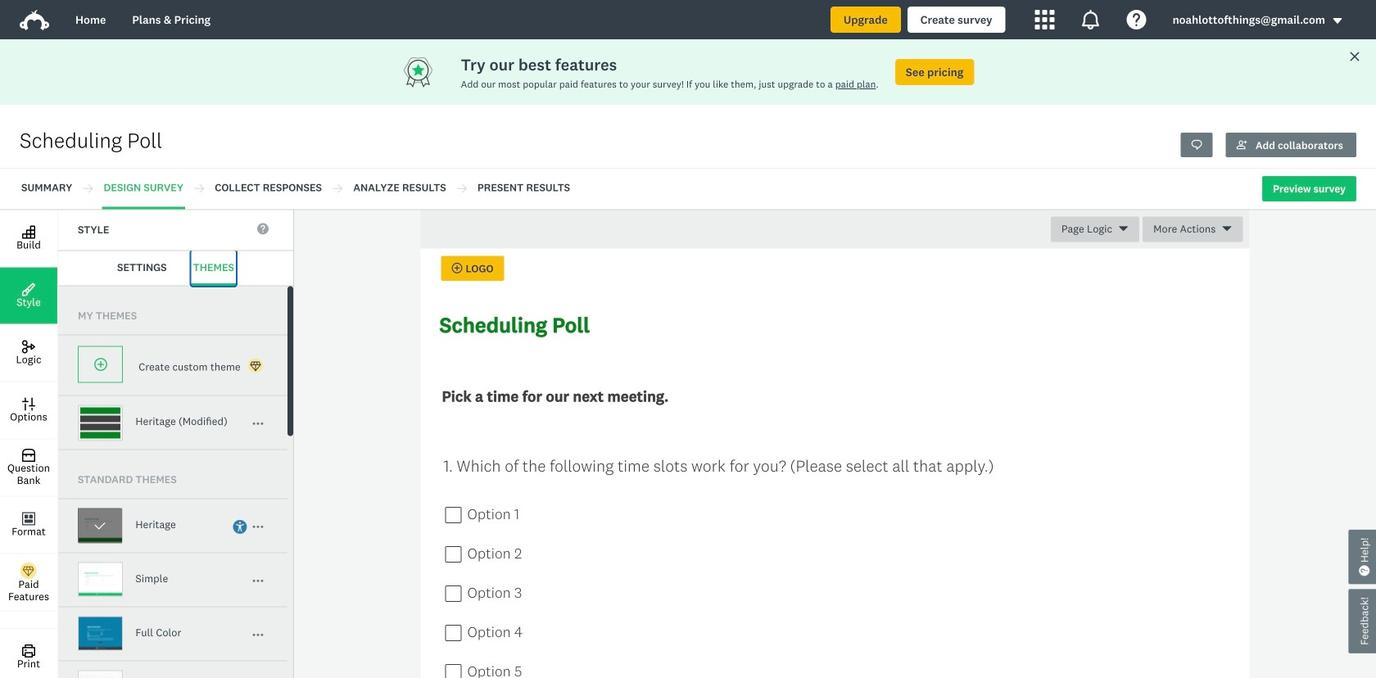 Task type: vqa. For each thing, say whether or not it's contained in the screenshot.
Dropdown arrow IMAGE
yes



Task type: describe. For each thing, give the bounding box(es) containing it.
1 products icon image from the left
[[1036, 10, 1055, 30]]

surveymonkey logo image
[[20, 10, 49, 30]]



Task type: locate. For each thing, give the bounding box(es) containing it.
2 products icon image from the left
[[1082, 10, 1101, 30]]

help icon image
[[1127, 10, 1147, 30]]

1 horizontal spatial products icon image
[[1082, 10, 1101, 30]]

0 horizontal spatial products icon image
[[1036, 10, 1055, 30]]

rewards image
[[402, 56, 461, 89]]

dropdown arrow image
[[1333, 15, 1344, 27]]

products icon image
[[1036, 10, 1055, 30], [1082, 10, 1101, 30]]



